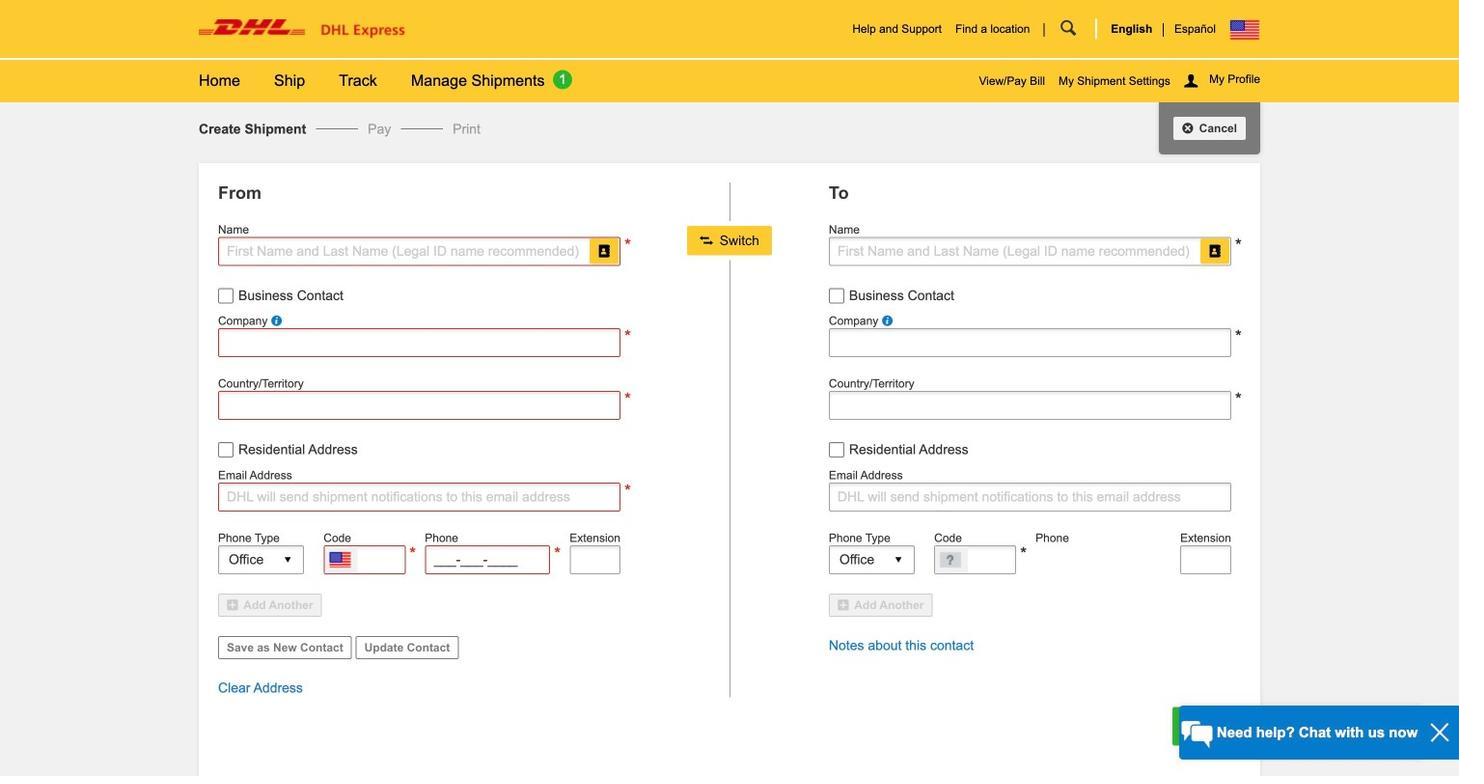 Task type: describe. For each thing, give the bounding box(es) containing it.
cancel image
[[1183, 122, 1197, 135]]

DHL will send shipment notifications to this email address field
[[218, 483, 621, 512]]

First Name and Last Name (Legal ID name recommended) text field
[[218, 237, 621, 266]]

open search bar in top navigation image
[[1045, 21, 1096, 36]]

user image
[[1185, 73, 1202, 89]]



Task type: locate. For each thing, give the bounding box(es) containing it.
add image
[[227, 598, 241, 611], [838, 598, 852, 611]]

None text field
[[829, 328, 1232, 357], [324, 545, 406, 574], [829, 328, 1232, 357], [324, 545, 406, 574]]

1 add image from the left
[[227, 598, 241, 611]]

DHL will send shipment notifications to this email address text field
[[829, 483, 1232, 512]]

navigation
[[274, 60, 339, 102]]

2 add image from the left
[[838, 598, 852, 611]]

0 horizontal spatial address book image
[[598, 244, 611, 258]]

None search field
[[1031, 0, 1096, 58]]

dhl express image
[[199, 19, 406, 38]]

1 address book image from the left
[[598, 244, 611, 258]]

___-___-____ text field
[[425, 545, 551, 574]]

First Name and Last Name (Legal ID name recommended) text field
[[829, 237, 1232, 266]]

1 horizontal spatial address book image
[[1209, 244, 1222, 258]]

address book image
[[598, 244, 611, 258], [1209, 244, 1222, 258]]

1 horizontal spatial add image
[[838, 598, 852, 611]]

banner
[[0, 0, 1460, 102]]

0 horizontal spatial add image
[[227, 598, 241, 611]]

None text field
[[218, 328, 621, 357], [570, 545, 621, 574], [935, 545, 1017, 574], [1181, 545, 1232, 574], [218, 328, 621, 357], [570, 545, 621, 574], [935, 545, 1017, 574], [1181, 545, 1232, 574]]

2 address book image from the left
[[1209, 244, 1222, 258]]

add image for dhl will send shipment notifications to this email address field on the left bottom
[[227, 598, 241, 611]]

switch image
[[700, 233, 716, 248]]

add image for dhl will send shipment notifications to this email address text field
[[838, 598, 852, 611]]

None field
[[218, 391, 621, 420], [829, 391, 1232, 420], [218, 391, 621, 420], [829, 391, 1232, 420]]



Task type: vqa. For each thing, say whether or not it's contained in the screenshot.
First Name and Last Name text box
no



